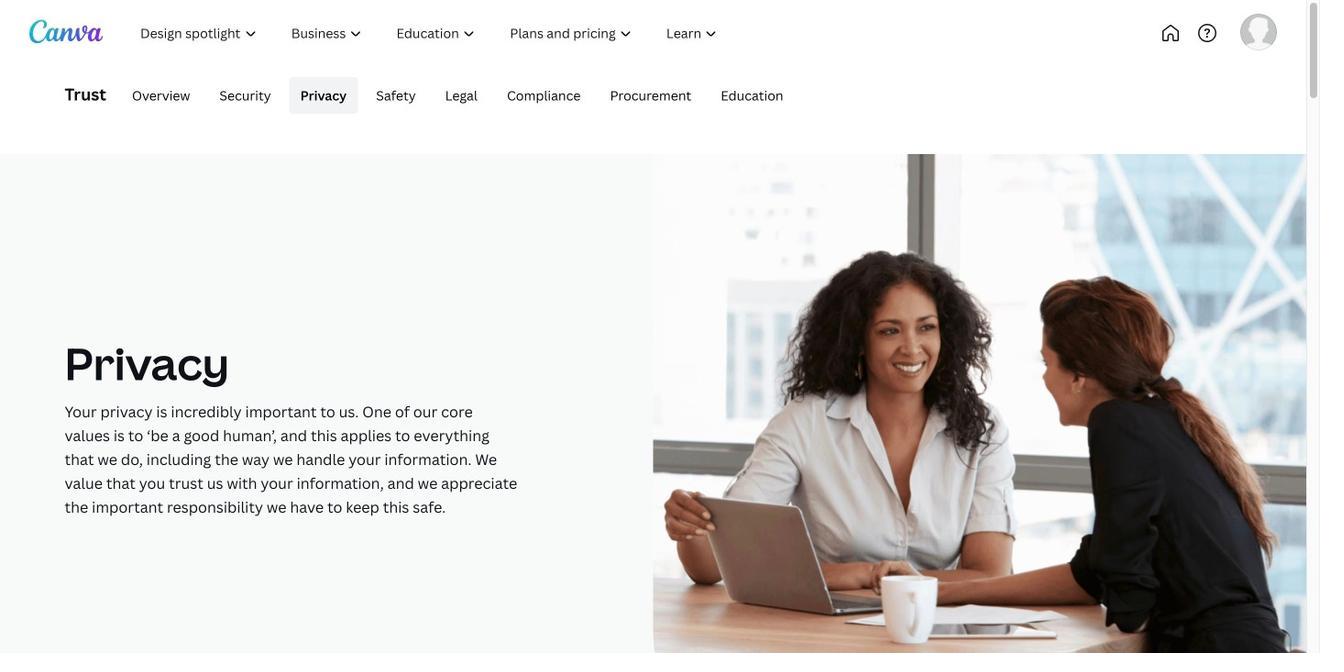 Task type: locate. For each thing, give the bounding box(es) containing it.
menu bar
[[114, 77, 795, 114]]

top level navigation element
[[125, 15, 796, 51]]



Task type: vqa. For each thing, say whether or not it's contained in the screenshot.
the here
no



